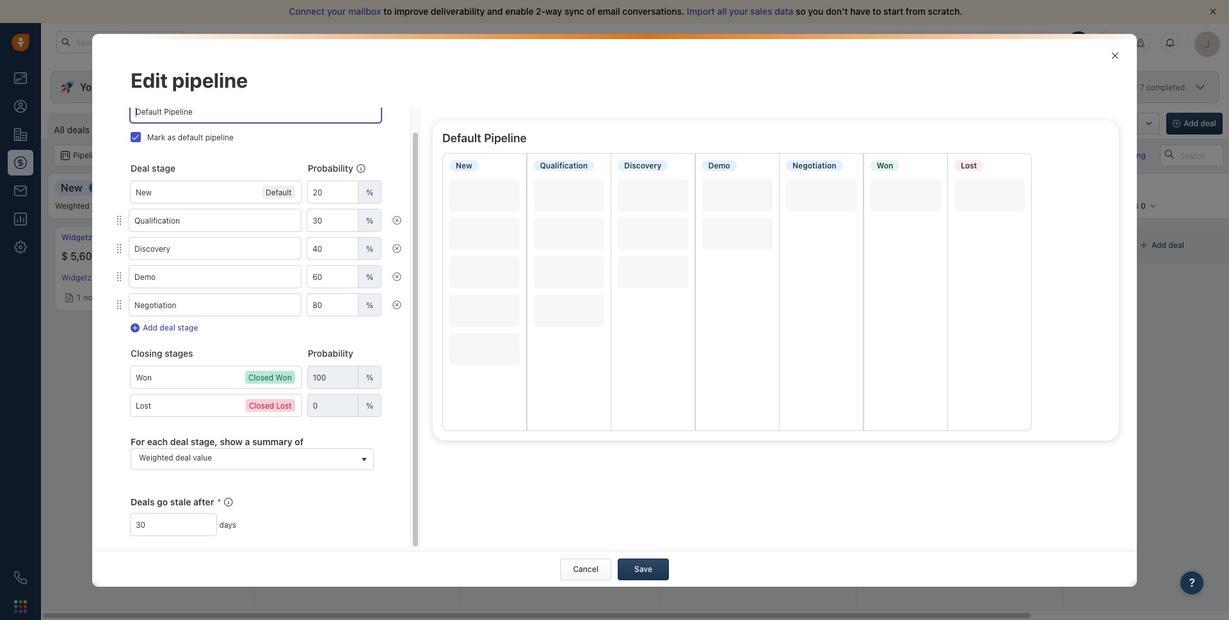 Task type: vqa. For each thing, say whether or not it's contained in the screenshot.
Laura Norda (sample)
no



Task type: locate. For each thing, give the bounding box(es) containing it.
0 vertical spatial widgetz.io (sample)
[[61, 233, 136, 242]]

0 horizontal spatial days
[[219, 520, 236, 529]]

your right all at the right top of the page
[[730, 6, 748, 17]]

1 horizontal spatial closes
[[314, 250, 339, 260]]

widgetz.io down $ 5,600
[[61, 273, 100, 283]]

your left the trial
[[880, 37, 895, 46]]

pipeline down more...
[[205, 132, 234, 142]]

1 vertical spatial days
[[969, 250, 986, 260]]

$ 100
[[268, 251, 295, 262]]

widgetz.io (sample) link down 5,600
[[61, 273, 134, 283]]

0 horizontal spatial default
[[266, 188, 292, 197]]

your left mailbox
[[327, 6, 346, 17]]

of right summary
[[295, 436, 304, 447]]

2 horizontal spatial of
[[1131, 82, 1139, 92]]

in
[[930, 37, 936, 46], [144, 250, 151, 260], [341, 250, 347, 260], [954, 250, 960, 260]]

qualification
[[540, 161, 588, 170], [267, 182, 328, 193]]

acme inc (sample) down 100
[[268, 273, 336, 283]]

1 1 note from the left
[[77, 293, 100, 302]]

1 horizontal spatial and
[[1087, 151, 1101, 160]]

note down 5,600
[[84, 293, 100, 302]]

0 vertical spatial discovery
[[625, 161, 662, 170]]

0 vertical spatial your
[[880, 37, 895, 46]]

weighted deal value button
[[131, 448, 374, 470]]

deals up the forecasting
[[1113, 118, 1133, 128]]

1 horizontal spatial new
[[456, 161, 473, 170]]

0 horizontal spatial 7
[[962, 250, 967, 260]]

0 horizontal spatial 0
[[534, 183, 539, 192]]

widgetz.io up $ 5,600
[[61, 233, 101, 242]]

0 horizontal spatial won
[[276, 373, 292, 383]]

0 horizontal spatial of
[[295, 436, 304, 447]]

probability
[[308, 163, 353, 174], [308, 348, 353, 359]]

1 vertical spatial won
[[276, 373, 292, 383]]

2 $ from the left
[[268, 251, 275, 262]]

1 vertical spatial your
[[80, 81, 101, 93]]

1 horizontal spatial products
[[371, 273, 403, 282]]

1 vertical spatial of
[[1131, 82, 1139, 92]]

2 horizontal spatial 1
[[938, 183, 942, 192]]

0 horizontal spatial closes
[[118, 250, 142, 260]]

your for your trial ends in 21 days
[[880, 37, 895, 46]]

1 horizontal spatial to
[[873, 6, 882, 17]]

to
[[384, 6, 392, 17], [873, 6, 882, 17]]

2 acme inc (sample) link from the top
[[268, 273, 336, 283]]

2 vertical spatial of
[[295, 436, 304, 447]]

1 no from the left
[[157, 273, 167, 282]]

no products down dec
[[358, 273, 403, 282]]

closes in dec
[[314, 250, 364, 260]]

$ left 5,600
[[61, 251, 68, 262]]

settings
[[1025, 118, 1056, 128]]

and left the 'enable'
[[487, 6, 503, 17]]

widgetz.io
[[61, 233, 101, 242], [61, 273, 100, 283]]

widgetz.io (sample)
[[61, 233, 136, 242], [61, 273, 134, 283]]

2 horizontal spatial closes
[[927, 250, 952, 260]]

0 horizontal spatial products
[[169, 273, 202, 282]]

close image
[[1211, 8, 1217, 15]]

1 vertical spatial discovery
[[474, 182, 522, 193]]

no for $ 5,600
[[157, 273, 167, 282]]

1 note down 100
[[284, 293, 307, 302]]

discovery
[[625, 161, 662, 170], [474, 182, 522, 193]]

you
[[809, 6, 824, 17]]

no down dec
[[358, 273, 368, 282]]

2 probability from the top
[[308, 348, 353, 359]]

0
[[1124, 82, 1129, 92], [534, 183, 539, 192]]

of
[[587, 6, 596, 17], [1131, 82, 1139, 92], [295, 436, 304, 447]]

deals right all
[[67, 124, 90, 135]]

2 note from the left
[[291, 293, 307, 302]]

all deals link
[[54, 124, 90, 136]]

sync
[[565, 6, 585, 17]]

1 vertical spatial import
[[1086, 118, 1111, 128]]

closed down closed won
[[249, 401, 274, 411]]

0 vertical spatial acme
[[268, 233, 289, 242]]

connect your mailbox to improve deliverability and enable 2-way sync of email conversations. import all your sales data so you don't have to start from scratch.
[[289, 6, 963, 17]]

default left pipeline
[[443, 131, 482, 145]]

deals for all deals
[[67, 124, 90, 135]]

closes for 5,600
[[118, 250, 142, 260]]

0 vertical spatial negotiation
[[793, 161, 837, 170]]

2 products from the left
[[371, 273, 403, 282]]

1 vertical spatial stage
[[178, 323, 198, 333]]

$ 5,600
[[61, 251, 98, 262]]

no
[[157, 273, 167, 282], [358, 273, 368, 282]]

0 horizontal spatial demo
[[672, 182, 700, 193]]

1 horizontal spatial deals
[[1113, 118, 1133, 128]]

pipeline up more...
[[172, 68, 248, 92]]

no products for $ 5,600
[[157, 273, 202, 282]]

0 vertical spatial qualification
[[540, 161, 588, 170]]

completed
[[1147, 82, 1186, 92]]

7 inside button
[[962, 250, 967, 260]]

in inside button
[[954, 250, 960, 260]]

widgetz.io (sample) down 5,600
[[61, 273, 134, 283]]

pipeline
[[172, 68, 248, 92], [205, 132, 234, 142]]

so
[[796, 6, 806, 17]]

1 for $ 5,600
[[77, 293, 80, 302]]

default
[[178, 132, 203, 142]]

in for closes in 7 days
[[954, 250, 960, 260]]

1 horizontal spatial days
[[948, 37, 963, 46]]

feb
[[153, 250, 166, 260]]

all
[[54, 124, 65, 135]]

2 1 note from the left
[[284, 293, 307, 302]]

note for $ 100
[[291, 293, 307, 302]]

1 vertical spatial acme inc (sample) link
[[268, 273, 336, 283]]

settings button
[[1006, 113, 1062, 135]]

default
[[443, 131, 482, 145], [266, 188, 292, 197]]

1 vertical spatial and
[[1087, 151, 1101, 160]]

1 note down 5,600
[[77, 293, 100, 302]]

a
[[245, 436, 250, 447]]

acme up $ 100
[[268, 233, 289, 242]]

1 closes from the left
[[118, 250, 142, 260]]

1 vertical spatial lost
[[276, 401, 292, 411]]

1 note for 100
[[284, 293, 307, 302]]

0 vertical spatial widgetz.io (sample) link
[[61, 232, 136, 243]]

go
[[157, 496, 168, 507]]

2 widgetz.io (sample) link from the top
[[61, 273, 134, 283]]

negotiation
[[793, 161, 837, 170], [870, 182, 926, 193]]

0 vertical spatial import
[[687, 6, 715, 17]]

container_wx8msf4aqz5i3rn1 image
[[357, 164, 366, 173], [115, 216, 123, 225], [537, 241, 546, 250], [1140, 241, 1149, 250], [115, 244, 123, 253], [393, 244, 402, 253], [115, 272, 123, 281], [393, 272, 402, 281], [272, 293, 281, 302], [393, 301, 402, 310]]

acme inc (sample) up 100
[[268, 233, 337, 242]]

2 acme from the top
[[268, 273, 289, 283]]

0 vertical spatial acme inc (sample)
[[268, 233, 337, 242]]

0 vertical spatial closed
[[249, 373, 274, 383]]

deals
[[131, 496, 155, 507]]

deals for import deals
[[1113, 118, 1133, 128]]

0 vertical spatial acme inc (sample) link
[[268, 232, 337, 243]]

2 acme inc (sample) from the top
[[268, 273, 336, 283]]

your
[[327, 6, 346, 17], [730, 6, 748, 17]]

new down all deals link
[[61, 182, 82, 193]]

1 vertical spatial 0
[[534, 183, 539, 192]]

closed for closed lost
[[249, 401, 274, 411]]

0 horizontal spatial your
[[80, 81, 101, 93]]

3 closes from the left
[[927, 250, 952, 260]]

freshworks switcher image
[[14, 600, 27, 613]]

container_wx8msf4aqz5i3rn1 image inside 'settings' popup button
[[1013, 119, 1022, 128]]

2 % button from the top
[[115, 238, 407, 260]]

1 vertical spatial demo
[[672, 182, 700, 193]]

closed
[[249, 373, 274, 383], [249, 401, 274, 411]]

cancel button
[[560, 558, 612, 580]]

0 vertical spatial and
[[487, 6, 503, 17]]

deal inside popup button
[[176, 453, 191, 462]]

from
[[906, 6, 926, 17]]

1 vertical spatial widgetz.io (sample) link
[[61, 273, 134, 283]]

1 vertical spatial pipeline
[[205, 132, 234, 142]]

(sample) down closes in feb
[[102, 273, 134, 283]]

1 horizontal spatial won
[[877, 161, 894, 170]]

to left start
[[873, 6, 882, 17]]

1 vertical spatial qualification
[[267, 182, 328, 193]]

0 vertical spatial stage
[[152, 163, 176, 174]]

1 horizontal spatial 1
[[284, 293, 287, 302]]

0 vertical spatial lost
[[961, 161, 978, 170]]

0 horizontal spatial no
[[157, 273, 167, 282]]

more...
[[197, 120, 223, 130]]

0 horizontal spatial stage
[[152, 163, 176, 174]]

acme down $ 100
[[268, 273, 289, 283]]

1 vertical spatial inc
[[291, 273, 302, 283]]

2 closes from the left
[[314, 250, 339, 260]]

1 vertical spatial probability
[[308, 348, 353, 359]]

1 products from the left
[[169, 273, 202, 282]]

0 horizontal spatial to
[[384, 6, 392, 17]]

deliverability
[[431, 6, 485, 17]]

1 note from the left
[[84, 293, 100, 302]]

and right quotas
[[1087, 151, 1101, 160]]

1 probability from the top
[[308, 163, 353, 174]]

1 horizontal spatial 1 note
[[284, 293, 307, 302]]

note
[[84, 293, 100, 302], [291, 293, 307, 302]]

1 $ from the left
[[61, 251, 68, 262]]

2 no from the left
[[358, 273, 368, 282]]

0 vertical spatial widgetz.io
[[61, 233, 101, 242]]

0 horizontal spatial lost
[[276, 401, 292, 411]]

inc
[[291, 233, 303, 242], [291, 273, 302, 283]]

0 horizontal spatial your
[[327, 6, 346, 17]]

as
[[168, 132, 176, 142]]

7
[[1141, 82, 1145, 92], [962, 250, 967, 260]]

2 no products from the left
[[358, 273, 403, 282]]

0 horizontal spatial discovery
[[474, 182, 522, 193]]

inc up 100
[[291, 233, 303, 242]]

data
[[775, 6, 794, 17]]

% button
[[115, 210, 407, 231], [115, 238, 407, 260], [115, 266, 407, 288], [115, 294, 407, 316]]

2 inc from the top
[[291, 273, 302, 283]]

your left freshsales
[[80, 81, 101, 93]]

import left all at the right top of the page
[[687, 6, 715, 17]]

inc down 100
[[291, 273, 302, 283]]

*
[[217, 497, 221, 506]]

no products down feb
[[157, 273, 202, 282]]

stage right deal
[[152, 163, 176, 174]]

0 horizontal spatial 1
[[77, 293, 80, 302]]

closes in 7 days
[[927, 250, 986, 260]]

0 vertical spatial demo
[[709, 161, 731, 170]]

of left completed
[[1131, 82, 1139, 92]]

1 % from the top
[[366, 187, 373, 197]]

0 vertical spatial 7
[[1141, 82, 1145, 92]]

acme inc (sample) link
[[268, 232, 337, 243], [268, 273, 336, 283]]

0 horizontal spatial 1 note
[[77, 293, 100, 302]]

$ left 100
[[268, 251, 275, 262]]

acme inc (sample) link up 100
[[268, 232, 337, 243]]

None field
[[308, 181, 381, 203], [308, 210, 381, 231], [308, 238, 381, 260], [308, 266, 381, 288], [308, 294, 381, 316], [308, 367, 381, 388], [308, 395, 381, 416], [308, 181, 381, 203], [308, 210, 381, 231], [308, 238, 381, 260], [308, 266, 381, 288], [308, 294, 381, 316], [308, 367, 381, 388], [308, 395, 381, 416]]

0 horizontal spatial $
[[61, 251, 68, 262]]

0 horizontal spatial note
[[84, 293, 100, 302]]

acme inc (sample)
[[268, 233, 337, 242], [268, 273, 336, 283]]

widgetz.io (sample) up 5,600
[[61, 233, 136, 242]]

0 horizontal spatial negotiation
[[793, 161, 837, 170]]

container_wx8msf4aqz5i3rn1 image
[[1111, 51, 1120, 60], [1013, 119, 1022, 128], [393, 216, 402, 225], [735, 241, 744, 250], [65, 293, 74, 302], [115, 301, 123, 310], [131, 324, 140, 333], [224, 498, 233, 507]]

import inside import deals button
[[1086, 118, 1111, 128]]

import up quotas and forecasting
[[1086, 118, 1111, 128]]

1 horizontal spatial no products
[[358, 273, 403, 282]]

deals inside button
[[1113, 118, 1133, 128]]

deal
[[131, 163, 150, 174]]

1 horizontal spatial stage
[[178, 323, 198, 333]]

7 % from the top
[[366, 401, 373, 410]]

1 vertical spatial acme inc (sample)
[[268, 273, 336, 283]]

explore plans link
[[981, 34, 1045, 50]]

enable
[[506, 6, 534, 17]]

your
[[880, 37, 895, 46], [80, 81, 101, 93]]

note down 100
[[291, 293, 307, 302]]

0 horizontal spatial and
[[487, 6, 503, 17]]

stage up stages at the bottom of page
[[178, 323, 198, 333]]

acme inc (sample) link down 100
[[268, 273, 336, 283]]

1 vertical spatial 7
[[962, 250, 967, 260]]

of right sync
[[587, 6, 596, 17]]

2 to from the left
[[873, 6, 882, 17]]

1 horizontal spatial your
[[880, 37, 895, 46]]

to right mailbox
[[384, 6, 392, 17]]

1 widgetz.io from the top
[[61, 233, 101, 242]]

widgetz.io (sample) link
[[61, 232, 136, 243], [61, 273, 134, 283]]

3 % from the top
[[366, 244, 373, 253]]

after
[[193, 496, 214, 507]]

1 horizontal spatial qualification
[[540, 161, 588, 170]]

1 % button from the top
[[115, 210, 407, 231]]

100
[[277, 251, 295, 262]]

1 vertical spatial negotiation
[[870, 182, 926, 193]]

0 horizontal spatial deals
[[67, 124, 90, 135]]

1 vertical spatial widgetz.io (sample)
[[61, 273, 134, 283]]

default for default pipeline
[[443, 131, 482, 145]]

6 % from the top
[[366, 373, 373, 382]]

new down default pipeline
[[456, 161, 473, 170]]

1 vertical spatial closed
[[249, 401, 274, 411]]

no down feb
[[157, 273, 167, 282]]

1 no products from the left
[[157, 273, 202, 282]]

(sample)
[[103, 233, 136, 242], [305, 233, 337, 242], [102, 273, 134, 283], [304, 273, 336, 283]]

scratch.
[[929, 6, 963, 17]]

closes in 7 days button
[[864, 226, 1056, 311]]

1 vertical spatial acme
[[268, 273, 289, 283]]

%
[[366, 187, 373, 197], [366, 216, 373, 225], [366, 244, 373, 253], [366, 272, 373, 282], [366, 300, 373, 310], [366, 373, 373, 382], [366, 401, 373, 410]]

1 horizontal spatial of
[[587, 6, 596, 17]]

all
[[718, 6, 727, 17]]

Enter stage name field
[[131, 181, 302, 203], [129, 210, 301, 231], [129, 238, 301, 260], [129, 266, 301, 288], [129, 294, 301, 316], [131, 367, 302, 388], [131, 395, 302, 416]]

1 horizontal spatial your
[[730, 6, 748, 17]]

0 horizontal spatial no products
[[157, 273, 202, 282]]

1 horizontal spatial default
[[443, 131, 482, 145]]

days
[[948, 37, 963, 46], [969, 250, 986, 260], [219, 520, 236, 529]]

1 horizontal spatial note
[[291, 293, 307, 302]]

import
[[687, 6, 715, 17], [1086, 118, 1111, 128]]

deal
[[1201, 118, 1217, 128], [566, 240, 582, 250], [764, 240, 780, 250], [1169, 240, 1185, 250], [160, 323, 175, 333], [170, 436, 188, 447], [176, 453, 191, 462]]

1 vertical spatial widgetz.io
[[61, 273, 100, 283]]

0 horizontal spatial import
[[687, 6, 715, 17]]

1 horizontal spatial no
[[358, 273, 368, 282]]

closed up closed lost
[[249, 373, 274, 383]]

3 % button from the top
[[115, 266, 407, 288]]

0 vertical spatial of
[[587, 6, 596, 17]]

summary
[[252, 436, 293, 447]]

your for your freshsales setup guide
[[80, 81, 101, 93]]

1 horizontal spatial $
[[268, 251, 275, 262]]

0 vertical spatial default
[[443, 131, 482, 145]]

widgetz.io (sample) link up 5,600
[[61, 232, 136, 243]]

0 vertical spatial probability
[[308, 163, 353, 174]]

default up $ 100
[[266, 188, 292, 197]]

each
[[147, 436, 168, 447]]



Task type: describe. For each thing, give the bounding box(es) containing it.
import all your sales data link
[[687, 6, 796, 17]]

add deal inside button
[[1184, 118, 1217, 128]]

1 note for 5,600
[[77, 293, 100, 302]]

phone image
[[14, 571, 27, 584]]

4 % button from the top
[[115, 294, 407, 316]]

5 % from the top
[[366, 300, 373, 310]]

your trial ends in 21 days
[[880, 37, 963, 46]]

Search your CRM... text field
[[56, 31, 184, 53]]

⌘
[[237, 121, 244, 130]]

save button
[[618, 558, 669, 580]]

2 vertical spatial days
[[219, 520, 236, 529]]

save
[[635, 564, 653, 574]]

connect
[[289, 6, 325, 17]]

Enter value field
[[131, 514, 216, 536]]

guide
[[185, 81, 211, 93]]

add deal stage
[[143, 323, 198, 333]]

1 horizontal spatial lost
[[961, 161, 978, 170]]

probability for deal stage
[[308, 163, 353, 174]]

0 for 0 of 7 completed
[[1124, 82, 1129, 92]]

what's new image
[[1137, 38, 1146, 47]]

in for closes in dec
[[341, 250, 347, 260]]

stages
[[165, 348, 193, 359]]

phone element
[[8, 565, 33, 591]]

default pipeline
[[443, 131, 527, 145]]

closes inside button
[[927, 250, 952, 260]]

all deals
[[54, 124, 90, 135]]

deal inside button
[[1201, 118, 1217, 128]]

⌘ o
[[237, 121, 252, 130]]

1 acme inc (sample) link from the top
[[268, 232, 337, 243]]

2 % from the top
[[366, 216, 373, 225]]

add inside add deal button
[[1184, 118, 1199, 128]]

freshsales
[[104, 81, 154, 93]]

1 acme inc (sample) from the top
[[268, 233, 337, 242]]

start
[[884, 6, 904, 17]]

import deals
[[1086, 118, 1133, 128]]

5,600
[[70, 251, 98, 262]]

o
[[246, 121, 252, 130]]

import deals button
[[1069, 113, 1139, 135]]

probability for closing stages
[[308, 348, 353, 359]]

21
[[938, 37, 946, 46]]

0 of 7 completed
[[1124, 82, 1186, 92]]

trial
[[897, 37, 910, 46]]

note for $ 5,600
[[84, 293, 100, 302]]

no for $ 100
[[358, 273, 368, 282]]

$ for $ 100
[[268, 251, 275, 262]]

improve
[[395, 6, 429, 17]]

1 inc from the top
[[291, 233, 303, 242]]

weighted deal value
[[139, 453, 212, 462]]

explore
[[988, 37, 1016, 46]]

mark as default pipeline
[[147, 132, 234, 142]]

show
[[220, 436, 243, 447]]

0 horizontal spatial new
[[61, 182, 82, 193]]

7 for in
[[962, 250, 967, 260]]

1 to from the left
[[384, 6, 392, 17]]

quotas and forecasting
[[1058, 151, 1147, 160]]

weighted
[[139, 453, 173, 462]]

setup
[[156, 81, 183, 93]]

0 horizontal spatial qualification
[[267, 182, 328, 193]]

connect your mailbox link
[[289, 6, 384, 17]]

for
[[131, 436, 145, 447]]

2 your from the left
[[730, 6, 748, 17]]

deal stage
[[131, 163, 176, 174]]

value
[[193, 453, 212, 462]]

7 for of
[[1141, 82, 1145, 92]]

stage,
[[191, 436, 218, 447]]

pipeline
[[484, 131, 527, 145]]

(sample) up closes in dec
[[305, 233, 337, 242]]

sales
[[751, 6, 773, 17]]

products for $ 100
[[371, 273, 403, 282]]

way
[[546, 6, 562, 17]]

stale
[[170, 496, 191, 507]]

closes for 100
[[314, 250, 339, 260]]

email
[[598, 6, 621, 17]]

closes in feb
[[118, 250, 166, 260]]

0 vertical spatial days
[[948, 37, 963, 46]]

closed won
[[249, 373, 292, 383]]

for each deal stage, show a summary of
[[131, 436, 304, 447]]

days inside button
[[969, 250, 986, 260]]

products for $ 5,600
[[169, 273, 202, 282]]

2-
[[536, 6, 546, 17]]

don't
[[826, 6, 848, 17]]

$ for $ 5,600
[[61, 251, 68, 262]]

send email image
[[1103, 37, 1112, 48]]

forecasting
[[1103, 151, 1147, 160]]

0 for 0
[[534, 183, 539, 192]]

conversations.
[[623, 6, 685, 17]]

no products for $ 100
[[358, 273, 403, 282]]

13
[[186, 120, 195, 130]]

plans
[[1018, 37, 1038, 46]]

0 vertical spatial pipeline
[[172, 68, 248, 92]]

import deals group
[[1069, 113, 1161, 135]]

edit
[[131, 68, 168, 92]]

(sample) down closes in dec
[[304, 273, 336, 283]]

in for closes in feb
[[144, 250, 151, 260]]

closing
[[131, 348, 162, 359]]

2 widgetz.io from the top
[[61, 273, 100, 283]]

ends
[[912, 37, 928, 46]]

closed for closed won
[[249, 373, 274, 383]]

1 horizontal spatial negotiation
[[870, 182, 926, 193]]

0 vertical spatial won
[[877, 161, 894, 170]]

2 widgetz.io (sample) from the top
[[61, 273, 134, 283]]

deals go stale after *
[[131, 496, 221, 507]]

default for default
[[266, 188, 292, 197]]

1 horizontal spatial demo
[[709, 161, 731, 170]]

quotas
[[1058, 151, 1085, 160]]

Enter a name field
[[131, 101, 381, 122]]

mark
[[147, 132, 165, 142]]

1 widgetz.io (sample) link from the top
[[61, 232, 136, 243]]

0 vertical spatial new
[[456, 161, 473, 170]]

edit pipeline
[[131, 68, 248, 92]]

1 widgetz.io (sample) from the top
[[61, 233, 136, 242]]

mailbox
[[348, 6, 381, 17]]

Search field
[[1161, 145, 1225, 167]]

13 more... button
[[169, 117, 230, 135]]

1 horizontal spatial discovery
[[625, 161, 662, 170]]

cancel
[[573, 564, 599, 574]]

your freshsales setup guide
[[80, 81, 211, 93]]

4 % from the top
[[366, 272, 373, 282]]

add deal button
[[1167, 113, 1223, 135]]

closing stages
[[131, 348, 193, 359]]

(sample) up closes in feb
[[103, 233, 136, 242]]

quotas and forecasting link
[[1046, 145, 1159, 167]]

1 acme from the top
[[268, 233, 289, 242]]

1 your from the left
[[327, 6, 346, 17]]

closed lost
[[249, 401, 292, 411]]

1 for $ 100
[[284, 293, 287, 302]]

13 more...
[[186, 120, 223, 130]]



